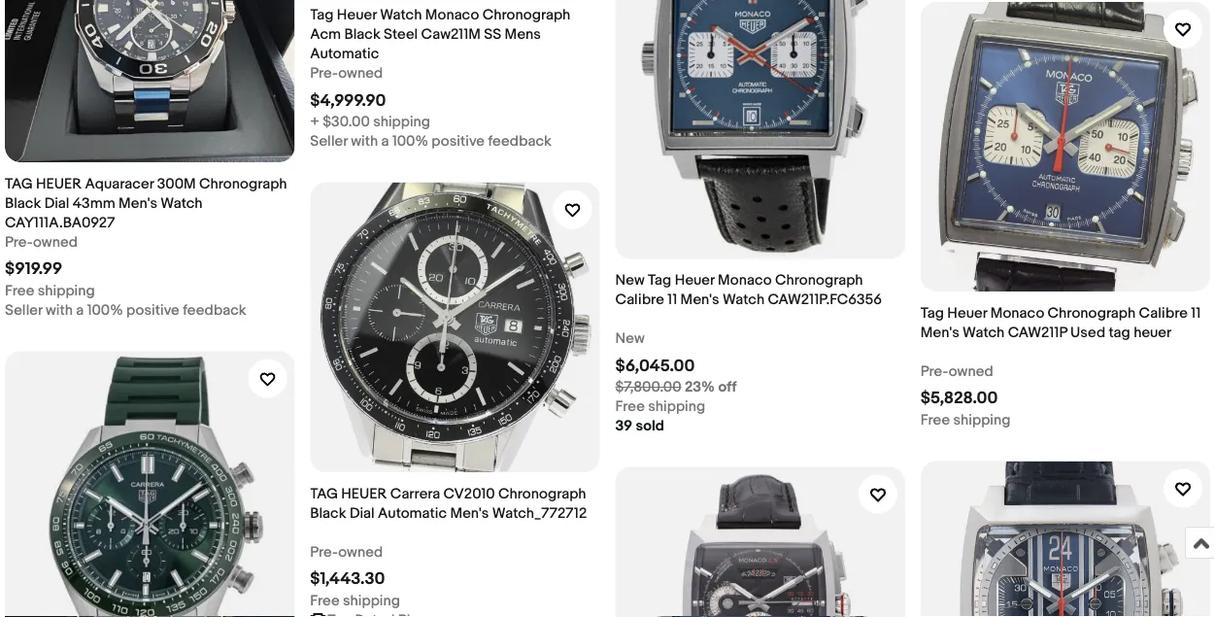 Task type: locate. For each thing, give the bounding box(es) containing it.
heuer up "acm"
[[337, 6, 377, 24]]

tag
[[310, 6, 334, 24], [648, 272, 672, 289], [921, 304, 945, 322]]

free shipping text field for $1,443.30
[[310, 591, 400, 610]]

monaco inside "tag heuer watch monaco chronograph acm black steel caw211m ss mens automatic pre-owned $4,999.90 + $30.00 shipping seller with a 100% positive feedback"
[[425, 6, 479, 24]]

$6,045.00 text field
[[616, 356, 695, 376]]

caw211m
[[421, 26, 481, 43]]

previous price $7,800.00 23% off text field
[[616, 378, 737, 397]]

calibre inside new tag heuer monaco chronograph calibre 11 men's watch caw211p.fc6356
[[616, 291, 665, 309]]

1 horizontal spatial heuer
[[341, 485, 387, 502]]

0 vertical spatial free shipping text field
[[921, 410, 1011, 430]]

watch_772712
[[492, 504, 587, 522]]

black inside tag heuer carrera cv2010 chronograph black dial automatic men's watch_772712
[[310, 504, 346, 522]]

0 vertical spatial tag
[[5, 175, 33, 193]]

tag inside tag heuer carrera cv2010 chronograph black dial automatic men's watch_772712
[[310, 485, 338, 502]]

heuer for tag heuer aquaracer 300m chronograph black dial 43mm men's watch cay111a.ba0927 pre-owned $919.99 free shipping seller with a 100% positive feedback
[[36, 175, 82, 193]]

pre- up the $1,443.30 text field
[[310, 543, 338, 561]]

watch up steel
[[380, 6, 422, 24]]

new inside new tag heuer monaco chronograph calibre 11 men's watch caw211p.fc6356
[[616, 272, 645, 289]]

New text field
[[616, 329, 645, 349]]

free down $919.99 text field
[[5, 282, 34, 300]]

Pre-owned text field
[[310, 64, 383, 83]]

pre- up $5,828.00 text box
[[921, 363, 949, 380]]

0 horizontal spatial heuer
[[36, 175, 82, 193]]

positive
[[432, 133, 485, 150], [126, 301, 180, 319]]

1 vertical spatial positive
[[126, 301, 180, 319]]

1 horizontal spatial pre-owned text field
[[310, 542, 383, 562]]

2 vertical spatial tag
[[921, 304, 945, 322]]

with down $919.99 text field
[[46, 301, 73, 319]]

300m
[[157, 175, 196, 193]]

11 inside new tag heuer monaco chronograph calibre 11 men's watch caw211p.fc6356
[[668, 291, 678, 309]]

0 vertical spatial feedback
[[488, 133, 552, 150]]

pre-owned $5,828.00 free shipping
[[921, 363, 1011, 429]]

1 new from the top
[[616, 272, 645, 289]]

1 horizontal spatial free shipping text field
[[921, 410, 1011, 430]]

owned down cay111a.ba0927
[[33, 233, 78, 251]]

heuer inside tag heuer monaco chronograph calibre 11 men's watch caw211p used tag heuer
[[948, 304, 988, 322]]

free shipping text field for $5,828.00
[[921, 410, 1011, 430]]

Pre-owned text field
[[5, 232, 78, 252], [921, 362, 994, 381], [310, 542, 383, 562]]

1 vertical spatial free shipping text field
[[310, 591, 400, 610]]

1 horizontal spatial feedback
[[488, 133, 552, 150]]

1 horizontal spatial free shipping text field
[[616, 397, 706, 417]]

0 horizontal spatial positive
[[126, 301, 180, 319]]

chronograph up caw211p.fc6356
[[775, 272, 864, 289]]

new up new "text field"
[[616, 272, 645, 289]]

tag for tag heuer watch monaco chronograph acm black steel caw211m ss mens automatic pre-owned $4,999.90 + $30.00 shipping seller with a 100% positive feedback
[[310, 6, 334, 24]]

owned inside tag heuer aquaracer 300m chronograph black dial 43mm men's watch cay111a.ba0927 pre-owned $919.99 free shipping seller with a 100% positive feedback
[[33, 233, 78, 251]]

free
[[5, 282, 34, 300], [616, 398, 645, 416], [921, 411, 951, 429], [310, 592, 340, 609]]

chronograph up mens
[[483, 6, 571, 24]]

tag inside tag heuer aquaracer 300m chronograph black dial 43mm men's watch cay111a.ba0927 pre-owned $919.99 free shipping seller with a 100% positive feedback
[[5, 175, 33, 193]]

Seller with a 100% positive feedback text field
[[310, 132, 552, 151], [5, 301, 246, 320]]

1 vertical spatial black
[[5, 195, 41, 212]]

men's inside tag heuer carrera cv2010 chronograph black dial automatic men's watch_772712
[[450, 504, 489, 522]]

tag up pre-owned $5,828.00 free shipping
[[921, 304, 945, 322]]

1 vertical spatial monaco
[[718, 272, 772, 289]]

0 vertical spatial monaco
[[425, 6, 479, 24]]

cv2010
[[444, 485, 495, 502]]

heuer
[[1134, 324, 1172, 341]]

owned up $4,999.90 text box
[[338, 65, 383, 82]]

0 horizontal spatial a
[[76, 301, 84, 319]]

shipping inside pre-owned $1,443.30 free shipping
[[343, 592, 400, 609]]

0 horizontal spatial heuer
[[337, 6, 377, 24]]

1 vertical spatial new
[[616, 330, 645, 348]]

a inside "tag heuer watch monaco chronograph acm black steel caw211m ss mens automatic pre-owned $4,999.90 + $30.00 shipping seller with a 100% positive feedback"
[[382, 133, 389, 150]]

1 vertical spatial heuer
[[341, 485, 387, 502]]

1 vertical spatial a
[[76, 301, 84, 319]]

watch left caw211p on the right of the page
[[963, 324, 1005, 341]]

black inside tag heuer aquaracer 300m chronograph black dial 43mm men's watch cay111a.ba0927 pre-owned $919.99 free shipping seller with a 100% positive feedback
[[5, 195, 41, 212]]

free up '39'
[[616, 398, 645, 416]]

1 horizontal spatial calibre
[[1140, 304, 1188, 322]]

free down the $1,443.30 text field
[[310, 592, 340, 609]]

pre-owned text field down cay111a.ba0927
[[5, 232, 78, 252]]

0 vertical spatial free shipping text field
[[5, 281, 95, 301]]

men's up $6,045.00
[[681, 291, 720, 309]]

new
[[616, 272, 645, 289], [616, 330, 645, 348]]

0 vertical spatial a
[[382, 133, 389, 150]]

pre- up $4,999.90 text box
[[310, 65, 338, 82]]

2 vertical spatial monaco
[[991, 304, 1045, 322]]

$919.99
[[5, 259, 62, 280]]

automatic down carrera on the bottom of page
[[378, 504, 447, 522]]

tag heuer watch monaco chronograph acm black steel caw211m ss mens automatic pre-owned $4,999.90 + $30.00 shipping seller with a 100% positive feedback
[[310, 6, 571, 150]]

sold
[[636, 418, 665, 435]]

tag
[[5, 175, 33, 193], [310, 485, 338, 502]]

1 vertical spatial pre-owned text field
[[921, 362, 994, 381]]

0 vertical spatial automatic
[[310, 45, 379, 63]]

1 horizontal spatial a
[[382, 133, 389, 150]]

0 horizontal spatial free shipping text field
[[5, 281, 95, 301]]

watch down 300m
[[161, 195, 203, 212]]

1 horizontal spatial tag
[[310, 485, 338, 502]]

0 vertical spatial heuer
[[36, 175, 82, 193]]

pre- up $919.99 text field
[[5, 233, 33, 251]]

mens
[[505, 26, 541, 43]]

$5,828.00 text field
[[921, 388, 998, 409]]

0 vertical spatial tag
[[310, 6, 334, 24]]

men's down the cv2010
[[450, 504, 489, 522]]

heuer inside tag heuer aquaracer 300m chronograph black dial 43mm men's watch cay111a.ba0927 pre-owned $919.99 free shipping seller with a 100% positive feedback
[[36, 175, 82, 193]]

shipping down $919.99 text field
[[38, 282, 95, 300]]

free shipping text field down $919.99 text field
[[5, 281, 95, 301]]

men's down aquaracer
[[119, 195, 157, 212]]

men's inside tag heuer monaco chronograph calibre 11 men's watch caw211p used tag heuer
[[921, 324, 960, 341]]

pre-owned text field up $5,828.00 text box
[[921, 362, 994, 381]]

watch inside tag heuer monaco chronograph calibre 11 men's watch caw211p used tag heuer
[[963, 324, 1005, 341]]

chronograph inside tag heuer monaco chronograph calibre 11 men's watch caw211p used tag heuer
[[1048, 304, 1136, 322]]

1 horizontal spatial 11
[[1192, 304, 1201, 322]]

heuer up the $6,045.00 text field
[[675, 272, 715, 289]]

0 horizontal spatial tag
[[5, 175, 33, 193]]

0 vertical spatial heuer
[[337, 6, 377, 24]]

heuer inside tag heuer carrera cv2010 chronograph black dial automatic men's watch_772712
[[341, 485, 387, 502]]

owned up the $1,443.30 text field
[[338, 543, 383, 561]]

free down $5,828.00 text box
[[921, 411, 951, 429]]

heuer inside new tag heuer monaco chronograph calibre 11 men's watch caw211p.fc6356
[[675, 272, 715, 289]]

2 vertical spatial heuer
[[948, 304, 988, 322]]

0 horizontal spatial seller with a 100% positive feedback text field
[[5, 301, 246, 320]]

black right "acm"
[[344, 26, 381, 43]]

0 horizontal spatial seller
[[5, 301, 42, 319]]

feedback
[[488, 133, 552, 150], [183, 301, 246, 319]]

men's up pre-owned $5,828.00 free shipping
[[921, 324, 960, 341]]

tag for tag heuer aquaracer 300m chronograph black dial 43mm men's watch cay111a.ba0927 pre-owned $919.99 free shipping seller with a 100% positive feedback
[[5, 175, 33, 193]]

1 horizontal spatial seller with a 100% positive feedback text field
[[310, 132, 552, 151]]

dial
[[44, 195, 69, 212], [350, 504, 375, 522]]

chronograph right 300m
[[199, 175, 287, 193]]

2 horizontal spatial heuer
[[948, 304, 988, 322]]

chronograph inside "tag heuer watch monaco chronograph acm black steel caw211m ss mens automatic pre-owned $4,999.90 + $30.00 shipping seller with a 100% positive feedback"
[[483, 6, 571, 24]]

pre-owned text field up the $1,443.30 text field
[[310, 542, 383, 562]]

2 horizontal spatial tag
[[921, 304, 945, 322]]

0 horizontal spatial calibre
[[616, 291, 665, 309]]

1 horizontal spatial monaco
[[718, 272, 772, 289]]

+ $30.00 shipping text field
[[310, 112, 431, 132]]

tag up "acm"
[[310, 6, 334, 24]]

black
[[344, 26, 381, 43], [5, 195, 41, 212], [310, 504, 346, 522]]

0 horizontal spatial monaco
[[425, 6, 479, 24]]

shipping down $5,828.00 text box
[[954, 411, 1011, 429]]

0 horizontal spatial feedback
[[183, 301, 246, 319]]

calibre
[[616, 291, 665, 309], [1140, 304, 1188, 322]]

0 horizontal spatial with
[[46, 301, 73, 319]]

heuer
[[36, 175, 82, 193], [341, 485, 387, 502]]

1 horizontal spatial 100%
[[393, 133, 429, 150]]

owned up $5,828.00 text box
[[949, 363, 994, 380]]

monaco up caw211p.fc6356
[[718, 272, 772, 289]]

100%
[[393, 133, 429, 150], [87, 301, 123, 319]]

0 vertical spatial 100%
[[393, 133, 429, 150]]

$30.00
[[323, 113, 370, 131]]

new $6,045.00 $7,800.00 23% off free shipping 39 sold
[[616, 330, 737, 435]]

shipping inside tag heuer aquaracer 300m chronograph black dial 43mm men's watch cay111a.ba0927 pre-owned $919.99 free shipping seller with a 100% positive feedback
[[38, 282, 95, 300]]

$1,443.30 text field
[[310, 569, 385, 589]]

a down cay111a.ba0927
[[76, 301, 84, 319]]

dial inside tag heuer carrera cv2010 chronograph black dial automatic men's watch_772712
[[350, 504, 375, 522]]

1 vertical spatial seller with a 100% positive feedback text field
[[5, 301, 246, 320]]

automatic inside tag heuer carrera cv2010 chronograph black dial automatic men's watch_772712
[[378, 504, 447, 522]]

calibre inside tag heuer monaco chronograph calibre 11 men's watch caw211p used tag heuer
[[1140, 304, 1188, 322]]

shipping down $1,443.30
[[343, 592, 400, 609]]

2 vertical spatial pre-owned text field
[[310, 542, 383, 562]]

0 horizontal spatial 11
[[668, 291, 678, 309]]

1 vertical spatial free shipping text field
[[616, 397, 706, 417]]

None text field
[[328, 610, 426, 617]]

1 horizontal spatial seller
[[310, 133, 348, 150]]

tag up $6,045.00
[[648, 272, 672, 289]]

dial up cay111a.ba0927
[[44, 195, 69, 212]]

chronograph inside tag heuer carrera cv2010 chronograph black dial automatic men's watch_772712
[[499, 485, 587, 502]]

owned inside "tag heuer watch monaco chronograph acm black steel caw211m ss mens automatic pre-owned $4,999.90 + $30.00 shipping seller with a 100% positive feedback"
[[338, 65, 383, 82]]

2 horizontal spatial pre-owned text field
[[921, 362, 994, 381]]

seller down +
[[310, 133, 348, 150]]

1 horizontal spatial with
[[351, 133, 378, 150]]

1 vertical spatial feedback
[[183, 301, 246, 319]]

men's
[[119, 195, 157, 212], [681, 291, 720, 309], [921, 324, 960, 341], [450, 504, 489, 522]]

shipping right "$30.00"
[[373, 113, 431, 131]]

chronograph
[[483, 6, 571, 24], [199, 175, 287, 193], [775, 272, 864, 289], [1048, 304, 1136, 322], [499, 485, 587, 502]]

0 horizontal spatial pre-owned text field
[[5, 232, 78, 252]]

tag inside "tag heuer watch monaco chronograph acm black steel caw211m ss mens automatic pre-owned $4,999.90 + $30.00 shipping seller with a 100% positive feedback"
[[310, 6, 334, 24]]

chronograph for tag heuer watch monaco chronograph acm black steel caw211m ss mens automatic pre-owned $4,999.90 + $30.00 shipping seller with a 100% positive feedback
[[483, 6, 571, 24]]

chronograph up used
[[1048, 304, 1136, 322]]

heuer up pre-owned $5,828.00 free shipping
[[948, 304, 988, 322]]

automatic up pre-owned text field
[[310, 45, 379, 63]]

1 vertical spatial tag
[[310, 485, 338, 502]]

1 vertical spatial heuer
[[675, 272, 715, 289]]

caw211p.fc6356
[[768, 291, 882, 309]]

free shipping text field down the $1,443.30 text field
[[310, 591, 400, 610]]

2 new from the top
[[616, 330, 645, 348]]

seller
[[310, 133, 348, 150], [5, 301, 42, 319]]

2 vertical spatial black
[[310, 504, 346, 522]]

new inside the new $6,045.00 $7,800.00 23% off free shipping 39 sold
[[616, 330, 645, 348]]

0 vertical spatial new
[[616, 272, 645, 289]]

watch inside tag heuer aquaracer 300m chronograph black dial 43mm men's watch cay111a.ba0927 pre-owned $919.99 free shipping seller with a 100% positive feedback
[[161, 195, 203, 212]]

ss
[[484, 26, 502, 43]]

tag up cay111a.ba0927
[[5, 175, 33, 193]]

0 vertical spatial seller with a 100% positive feedback text field
[[310, 132, 552, 151]]

1 vertical spatial tag
[[648, 272, 672, 289]]

automatic inside "tag heuer watch monaco chronograph acm black steel caw211m ss mens automatic pre-owned $4,999.90 + $30.00 shipping seller with a 100% positive feedback"
[[310, 45, 379, 63]]

0 horizontal spatial 100%
[[87, 301, 123, 319]]

chronograph for tag heuer aquaracer 300m chronograph black dial 43mm men's watch cay111a.ba0927 pre-owned $919.99 free shipping seller with a 100% positive feedback
[[199, 175, 287, 193]]

watch
[[380, 6, 422, 24], [161, 195, 203, 212], [723, 291, 765, 309], [963, 324, 1005, 341]]

calibre up new "text field"
[[616, 291, 665, 309]]

0 horizontal spatial free shipping text field
[[310, 591, 400, 610]]

dial for tag heuer carrera cv2010 chronograph black dial automatic men's watch_772712
[[350, 504, 375, 522]]

pre-
[[310, 65, 338, 82], [5, 233, 33, 251], [921, 363, 949, 380], [310, 543, 338, 561]]

shipping down previous price $7,800.00 23% off text box
[[648, 398, 706, 416]]

watch left caw211p.fc6356
[[723, 291, 765, 309]]

$4,999.90 text field
[[310, 91, 386, 111]]

tag
[[1109, 324, 1131, 341]]

tag inside tag heuer monaco chronograph calibre 11 men's watch caw211p used tag heuer
[[921, 304, 945, 322]]

a
[[382, 133, 389, 150], [76, 301, 84, 319]]

free shipping text field down $5,828.00 text box
[[921, 410, 1011, 430]]

1 horizontal spatial positive
[[432, 133, 485, 150]]

automatic
[[310, 45, 379, 63], [378, 504, 447, 522]]

0 vertical spatial dial
[[44, 195, 69, 212]]

2 horizontal spatial monaco
[[991, 304, 1045, 322]]

seller down $919.99 text field
[[5, 301, 42, 319]]

heuer inside "tag heuer watch monaco chronograph acm black steel caw211m ss mens automatic pre-owned $4,999.90 + $30.00 shipping seller with a 100% positive feedback"
[[337, 6, 377, 24]]

chronograph inside new tag heuer monaco chronograph calibre 11 men's watch caw211p.fc6356
[[775, 272, 864, 289]]

heuer up cay111a.ba0927
[[36, 175, 82, 193]]

dial up pre-owned $1,443.30 free shipping
[[350, 504, 375, 522]]

new up the $6,045.00 text field
[[616, 330, 645, 348]]

1 horizontal spatial tag
[[648, 272, 672, 289]]

1 vertical spatial seller
[[5, 301, 42, 319]]

$4,999.90
[[310, 91, 386, 111]]

monaco
[[425, 6, 479, 24], [718, 272, 772, 289], [991, 304, 1045, 322]]

monaco up caw211p on the right of the page
[[991, 304, 1045, 322]]

1 vertical spatial dial
[[350, 504, 375, 522]]

1 vertical spatial with
[[46, 301, 73, 319]]

Free shipping text field
[[5, 281, 95, 301], [616, 397, 706, 417]]

black up pre-owned $1,443.30 free shipping
[[310, 504, 346, 522]]

+
[[310, 113, 320, 131]]

11
[[668, 291, 678, 309], [1192, 304, 1201, 322]]

tag up pre-owned $1,443.30 free shipping
[[310, 485, 338, 502]]

heuer for tag heuer monaco chronograph calibre 11 men's watch caw211p used tag heuer
[[948, 304, 988, 322]]

0 horizontal spatial tag
[[310, 6, 334, 24]]

caw211p
[[1008, 324, 1068, 341]]

1 horizontal spatial heuer
[[675, 272, 715, 289]]

calibre up heuer
[[1140, 304, 1188, 322]]

chronograph inside tag heuer aquaracer 300m chronograph black dial 43mm men's watch cay111a.ba0927 pre-owned $919.99 free shipping seller with a 100% positive feedback
[[199, 175, 287, 193]]

chronograph up watch_772712
[[499, 485, 587, 502]]

black for tag heuer aquaracer 300m chronograph black dial 43mm men's watch cay111a.ba0927 pre-owned $919.99 free shipping seller with a 100% positive feedback
[[5, 195, 41, 212]]

a down + $30.00 shipping text box
[[382, 133, 389, 150]]

dial inside tag heuer aquaracer 300m chronograph black dial 43mm men's watch cay111a.ba0927 pre-owned $919.99 free shipping seller with a 100% positive feedback
[[44, 195, 69, 212]]

black up cay111a.ba0927
[[5, 195, 41, 212]]

owned
[[338, 65, 383, 82], [33, 233, 78, 251], [949, 363, 994, 380], [338, 543, 383, 561]]

heuer left carrera on the bottom of page
[[341, 485, 387, 502]]

heuer
[[337, 6, 377, 24], [675, 272, 715, 289], [948, 304, 988, 322]]

black for tag heuer carrera cv2010 chronograph black dial automatic men's watch_772712
[[310, 504, 346, 522]]

men's inside tag heuer aquaracer 300m chronograph black dial 43mm men's watch cay111a.ba0927 pre-owned $919.99 free shipping seller with a 100% positive feedback
[[119, 195, 157, 212]]

1 vertical spatial 100%
[[87, 301, 123, 319]]

monaco up caw211m
[[425, 6, 479, 24]]

shipping
[[373, 113, 431, 131], [38, 282, 95, 300], [648, 398, 706, 416], [954, 411, 1011, 429], [343, 592, 400, 609]]

0 vertical spatial positive
[[432, 133, 485, 150]]

acm
[[310, 26, 341, 43]]

1 vertical spatial automatic
[[378, 504, 447, 522]]

0 vertical spatial black
[[344, 26, 381, 43]]

free shipping text field up sold
[[616, 397, 706, 417]]

Free shipping text field
[[921, 410, 1011, 430], [310, 591, 400, 610]]

1 horizontal spatial dial
[[350, 504, 375, 522]]

0 horizontal spatial dial
[[44, 195, 69, 212]]

with down + $30.00 shipping text box
[[351, 133, 378, 150]]

tag for tag heuer monaco chronograph calibre 11 men's watch caw211p used tag heuer
[[921, 304, 945, 322]]

owned inside pre-owned $5,828.00 free shipping
[[949, 363, 994, 380]]

carrera
[[390, 485, 440, 502]]

0 vertical spatial pre-owned text field
[[5, 232, 78, 252]]

0 vertical spatial seller
[[310, 133, 348, 150]]

39 sold text field
[[616, 417, 665, 436]]

monaco inside new tag heuer monaco chronograph calibre 11 men's watch caw211p.fc6356
[[718, 272, 772, 289]]

0 vertical spatial with
[[351, 133, 378, 150]]

with
[[351, 133, 378, 150], [46, 301, 73, 319]]

monaco for new tag heuer monaco chronograph calibre 11 men's watch caw211p.fc6356
[[718, 272, 772, 289]]



Task type: describe. For each thing, give the bounding box(es) containing it.
chronograph for new tag heuer monaco chronograph calibre 11 men's watch caw211p.fc6356
[[775, 272, 864, 289]]

new for tag
[[616, 272, 645, 289]]

new for $6,045.00
[[616, 330, 645, 348]]

steel
[[384, 26, 418, 43]]

with inside "tag heuer watch monaco chronograph acm black steel caw211m ss mens automatic pre-owned $4,999.90 + $30.00 shipping seller with a 100% positive feedback"
[[351, 133, 378, 150]]

free inside pre-owned $1,443.30 free shipping
[[310, 592, 340, 609]]

tag for tag heuer carrera cv2010 chronograph black dial automatic men's watch_772712
[[310, 485, 338, 502]]

men's inside new tag heuer monaco chronograph calibre 11 men's watch caw211p.fc6356
[[681, 291, 720, 309]]

free inside the new $6,045.00 $7,800.00 23% off free shipping 39 sold
[[616, 398, 645, 416]]

watch inside "tag heuer watch monaco chronograph acm black steel caw211m ss mens automatic pre-owned $4,999.90 + $30.00 shipping seller with a 100% positive feedback"
[[380, 6, 422, 24]]

free inside pre-owned $5,828.00 free shipping
[[921, 411, 951, 429]]

feedback inside "tag heuer watch monaco chronograph acm black steel caw211m ss mens automatic pre-owned $4,999.90 + $30.00 shipping seller with a 100% positive feedback"
[[488, 133, 552, 150]]

chronograph for tag heuer carrera cv2010 chronograph black dial automatic men's watch_772712
[[499, 485, 587, 502]]

$919.99 text field
[[5, 259, 62, 280]]

$7,800.00
[[616, 379, 682, 396]]

seller inside tag heuer aquaracer 300m chronograph black dial 43mm men's watch cay111a.ba0927 pre-owned $919.99 free shipping seller with a 100% positive feedback
[[5, 301, 42, 319]]

shipping inside pre-owned $5,828.00 free shipping
[[954, 411, 1011, 429]]

seller with a 100% positive feedback text field for $919.99
[[5, 301, 246, 320]]

tag heuer carrera cv2010 chronograph black dial automatic men's watch_772712
[[310, 485, 587, 522]]

39
[[616, 418, 633, 435]]

tag inside new tag heuer monaco chronograph calibre 11 men's watch caw211p.fc6356
[[648, 272, 672, 289]]

23%
[[685, 379, 715, 396]]

pre- inside "tag heuer watch monaco chronograph acm black steel caw211m ss mens automatic pre-owned $4,999.90 + $30.00 shipping seller with a 100% positive feedback"
[[310, 65, 338, 82]]

seller with a 100% positive feedback text field for $4,999.90
[[310, 132, 552, 151]]

off
[[719, 379, 737, 396]]

a inside tag heuer aquaracer 300m chronograph black dial 43mm men's watch cay111a.ba0927 pre-owned $919.99 free shipping seller with a 100% positive feedback
[[76, 301, 84, 319]]

heuer for tag heuer carrera cv2010 chronograph black dial automatic men's watch_772712
[[341, 485, 387, 502]]

shipping inside the new $6,045.00 $7,800.00 23% off free shipping 39 sold
[[648, 398, 706, 416]]

pre- inside pre-owned $1,443.30 free shipping
[[310, 543, 338, 561]]

pre- inside pre-owned $5,828.00 free shipping
[[921, 363, 949, 380]]

pre- inside tag heuer aquaracer 300m chronograph black dial 43mm men's watch cay111a.ba0927 pre-owned $919.99 free shipping seller with a 100% positive feedback
[[5, 233, 33, 251]]

$5,828.00
[[921, 388, 998, 409]]

free inside tag heuer aquaracer 300m chronograph black dial 43mm men's watch cay111a.ba0927 pre-owned $919.99 free shipping seller with a 100% positive feedback
[[5, 282, 34, 300]]

tag heuer aquaracer 300m chronograph black dial 43mm men's watch cay111a.ba0927 pre-owned $919.99 free shipping seller with a 100% positive feedback
[[5, 175, 287, 319]]

cay111a.ba0927
[[5, 214, 115, 232]]

$1,443.30
[[310, 569, 385, 589]]

watch inside new tag heuer monaco chronograph calibre 11 men's watch caw211p.fc6356
[[723, 291, 765, 309]]

used
[[1071, 324, 1106, 341]]

new tag heuer monaco chronograph calibre 11 men's watch caw211p.fc6356
[[616, 272, 882, 309]]

positive inside tag heuer aquaracer 300m chronograph black dial 43mm men's watch cay111a.ba0927 pre-owned $919.99 free shipping seller with a 100% positive feedback
[[126, 301, 180, 319]]

pre-owned text field for $5,828.00
[[921, 362, 994, 381]]

heuer for tag heuer watch monaco chronograph acm black steel caw211m ss mens automatic pre-owned $4,999.90 + $30.00 shipping seller with a 100% positive feedback
[[337, 6, 377, 24]]

pre-owned text field for $919.99
[[5, 232, 78, 252]]

dial for tag heuer aquaracer 300m chronograph black dial 43mm men's watch cay111a.ba0927 pre-owned $919.99 free shipping seller with a 100% positive feedback
[[44, 195, 69, 212]]

43mm
[[73, 195, 115, 212]]

owned inside pre-owned $1,443.30 free shipping
[[338, 543, 383, 561]]

monaco inside tag heuer monaco chronograph calibre 11 men's watch caw211p used tag heuer
[[991, 304, 1045, 322]]

100% inside tag heuer aquaracer 300m chronograph black dial 43mm men's watch cay111a.ba0927 pre-owned $919.99 free shipping seller with a 100% positive feedback
[[87, 301, 123, 319]]

pre-owned text field for $1,443.30
[[310, 542, 383, 562]]

pre-owned $1,443.30 free shipping
[[310, 543, 400, 609]]

100% inside "tag heuer watch monaco chronograph acm black steel caw211m ss mens automatic pre-owned $4,999.90 + $30.00 shipping seller with a 100% positive feedback"
[[393, 133, 429, 150]]

feedback inside tag heuer aquaracer 300m chronograph black dial 43mm men's watch cay111a.ba0927 pre-owned $919.99 free shipping seller with a 100% positive feedback
[[183, 301, 246, 319]]

tag heuer monaco chronograph calibre 11 men's watch caw211p used tag heuer
[[921, 304, 1201, 341]]

shipping inside "tag heuer watch monaco chronograph acm black steel caw211m ss mens automatic pre-owned $4,999.90 + $30.00 shipping seller with a 100% positive feedback"
[[373, 113, 431, 131]]

seller inside "tag heuer watch monaco chronograph acm black steel caw211m ss mens automatic pre-owned $4,999.90 + $30.00 shipping seller with a 100% positive feedback"
[[310, 133, 348, 150]]

monaco for tag heuer watch monaco chronograph acm black steel caw211m ss mens automatic pre-owned $4,999.90 + $30.00 shipping seller with a 100% positive feedback
[[425, 6, 479, 24]]

$6,045.00
[[616, 356, 695, 376]]

11 inside tag heuer monaco chronograph calibre 11 men's watch caw211p used tag heuer
[[1192, 304, 1201, 322]]

with inside tag heuer aquaracer 300m chronograph black dial 43mm men's watch cay111a.ba0927 pre-owned $919.99 free shipping seller with a 100% positive feedback
[[46, 301, 73, 319]]

positive inside "tag heuer watch monaco chronograph acm black steel caw211m ss mens automatic pre-owned $4,999.90 + $30.00 shipping seller with a 100% positive feedback"
[[432, 133, 485, 150]]

aquaracer
[[85, 175, 154, 193]]

black inside "tag heuer watch monaco chronograph acm black steel caw211m ss mens automatic pre-owned $4,999.90 + $30.00 shipping seller with a 100% positive feedback"
[[344, 26, 381, 43]]



Task type: vqa. For each thing, say whether or not it's contained in the screenshot.
Tag
yes



